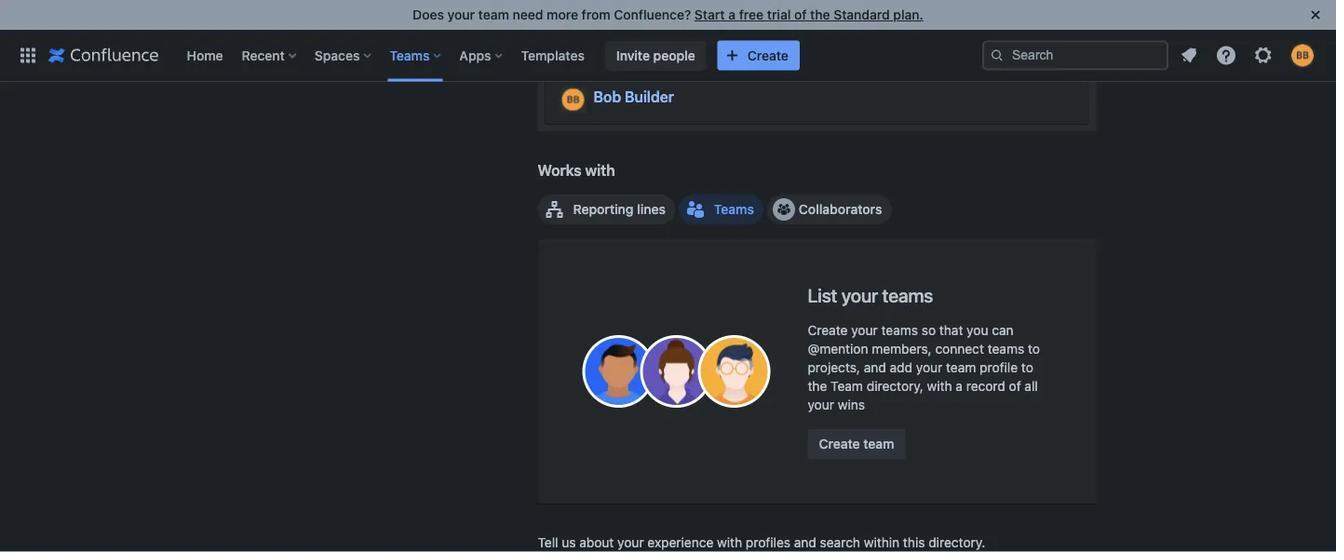 Task type: describe. For each thing, give the bounding box(es) containing it.
within
[[864, 535, 900, 550]]

and inside create your teams so that you can @mention members, connect teams to projects, and add your team profile to the team directory, with a record of all your wins
[[864, 360, 887, 375]]

privacy
[[289, 31, 324, 43]]

profiles
[[746, 535, 791, 550]]

this
[[904, 535, 925, 550]]

0 vertical spatial of
[[795, 7, 807, 22]]

members,
[[872, 341, 932, 357]]

teams button
[[384, 41, 448, 70]]

collaborators button
[[768, 195, 892, 224]]

@mention
[[808, 341, 869, 357]]

teams inside button
[[714, 202, 755, 217]]

wins
[[838, 397, 865, 413]]

create team
[[819, 436, 895, 452]]

all
[[1025, 379, 1038, 394]]

free
[[739, 7, 764, 22]]

1 horizontal spatial with
[[717, 535, 743, 550]]

your right does
[[448, 7, 475, 22]]

experience
[[648, 535, 714, 550]]

reporting
[[573, 202, 634, 217]]

work
[[616, 12, 651, 30]]

your left wins
[[808, 397, 835, 413]]

templates
[[521, 48, 585, 63]]

apps button
[[454, 41, 510, 70]]

a inside create your teams so that you can @mention members, connect teams to projects, and add your team profile to the team directory, with a record of all your wins
[[956, 379, 963, 394]]

invite people
[[617, 48, 696, 63]]

team inside button
[[864, 436, 895, 452]]

does your team need more from confluence? start a free trial of the standard plan.
[[413, 7, 924, 22]]

standard
[[834, 7, 890, 22]]

policy
[[327, 31, 356, 43]]

tell
[[538, 535, 558, 550]]

can
[[992, 323, 1014, 338]]

confluence?
[[614, 7, 691, 22]]

your right "list"
[[842, 284, 879, 306]]

builder
[[625, 88, 674, 106]]

0 vertical spatial the
[[811, 7, 831, 22]]

view privacy policy
[[262, 31, 356, 43]]

does
[[413, 7, 444, 22]]

places
[[538, 12, 584, 30]]

tell us about your experience with profiles and search within this directory.
[[538, 535, 986, 550]]

of inside create your teams so that you can @mention members, connect teams to projects, and add your team profile to the team directory, with a record of all your wins
[[1009, 379, 1022, 394]]

works with
[[538, 161, 615, 179]]

close image
[[1305, 4, 1327, 26]]

apps
[[460, 48, 491, 63]]

team inside create your teams so that you can @mention members, connect teams to projects, and add your team profile to the team directory, with a record of all your wins
[[947, 360, 977, 375]]

projects,
[[808, 360, 861, 375]]

home link
[[181, 41, 229, 70]]

the inside create your teams so that you can @mention members, connect teams to projects, and add your team profile to the team directory, with a record of all your wins
[[808, 379, 828, 394]]

2 vertical spatial teams
[[988, 341, 1025, 357]]

more
[[547, 7, 579, 22]]

0 horizontal spatial with
[[585, 161, 615, 179]]

create team button
[[808, 429, 906, 459]]

us
[[562, 535, 576, 550]]

people
[[654, 48, 696, 63]]

0 vertical spatial you
[[587, 12, 613, 30]]

places you work in
[[538, 12, 667, 30]]

0 horizontal spatial and
[[794, 535, 817, 550]]

teams button
[[679, 195, 764, 224]]

create for create
[[748, 48, 789, 63]]

works
[[538, 161, 582, 179]]



Task type: locate. For each thing, give the bounding box(es) containing it.
that
[[940, 323, 964, 338]]

team
[[831, 379, 864, 394]]

0 vertical spatial and
[[864, 360, 887, 375]]

a left record
[[956, 379, 963, 394]]

1 horizontal spatial and
[[864, 360, 887, 375]]

so
[[922, 323, 936, 338]]

with left profiles
[[717, 535, 743, 550]]

0 horizontal spatial a
[[729, 7, 736, 22]]

teams down does
[[390, 48, 430, 63]]

list your teams
[[808, 284, 934, 306]]

teams up members,
[[882, 323, 919, 338]]

of right trial
[[795, 7, 807, 22]]

add
[[890, 360, 913, 375]]

1 vertical spatial team
[[947, 360, 977, 375]]

1 vertical spatial with
[[927, 379, 953, 394]]

team
[[479, 7, 509, 22], [947, 360, 977, 375], [864, 436, 895, 452]]

a left free
[[729, 7, 736, 22]]

0 horizontal spatial you
[[587, 12, 613, 30]]

lines
[[637, 202, 666, 217]]

directory.
[[929, 535, 986, 550]]

0 vertical spatial create
[[748, 48, 789, 63]]

invite
[[617, 48, 650, 63]]

create your teams so that you can @mention members, connect teams to projects, and add your team profile to the team directory, with a record of all your wins
[[808, 323, 1040, 413]]

team down the connect
[[947, 360, 977, 375]]

record
[[967, 379, 1006, 394]]

1 horizontal spatial a
[[956, 379, 963, 394]]

global element
[[11, 29, 983, 82]]

spaces button
[[309, 41, 379, 70]]

and left search
[[794, 535, 817, 550]]

confluence
[[577, 65, 640, 78]]

teams up so
[[883, 284, 934, 306]]

0 horizontal spatial team
[[479, 7, 509, 22]]

spaces
[[315, 48, 360, 63]]

you
[[587, 12, 613, 30], [967, 323, 989, 338]]

the down projects, in the right of the page
[[808, 379, 828, 394]]

2 horizontal spatial team
[[947, 360, 977, 375]]

1 vertical spatial teams
[[714, 202, 755, 217]]

your up @mention
[[852, 323, 878, 338]]

0 horizontal spatial of
[[795, 7, 807, 22]]

reporting lines
[[573, 202, 666, 217]]

help icon image
[[1216, 44, 1238, 67]]

collaboratorsicon image
[[777, 202, 792, 217]]

teams right the teams "icon"
[[714, 202, 755, 217]]

confluence image
[[558, 64, 573, 79], [558, 64, 573, 79]]

create up @mention
[[808, 323, 848, 338]]

teams
[[883, 284, 934, 306], [882, 323, 919, 338], [988, 341, 1025, 357]]

1 vertical spatial of
[[1009, 379, 1022, 394]]

notification icon image
[[1178, 44, 1201, 67]]

0 vertical spatial with
[[585, 161, 615, 179]]

banner containing home
[[0, 29, 1337, 82]]

create inside create your teams so that you can @mention members, connect teams to projects, and add your team profile to the team directory, with a record of all your wins
[[808, 323, 848, 338]]

confluence image
[[48, 44, 159, 67], [48, 44, 159, 67]]

plan.
[[894, 7, 924, 22]]

1 vertical spatial the
[[808, 379, 828, 394]]

connect
[[936, 341, 985, 357]]

teams down can
[[988, 341, 1025, 357]]

of
[[795, 7, 807, 22], [1009, 379, 1022, 394]]

invite people button
[[605, 41, 707, 70]]

0 vertical spatial teams
[[390, 48, 430, 63]]

bob builder
[[594, 88, 674, 106]]

2 vertical spatial team
[[864, 436, 895, 452]]

0 horizontal spatial teams
[[390, 48, 430, 63]]

view
[[262, 31, 286, 43]]

to
[[1028, 341, 1040, 357], [1022, 360, 1034, 375]]

0 vertical spatial to
[[1028, 341, 1040, 357]]

the right trial
[[811, 7, 831, 22]]

create button
[[718, 41, 800, 70]]

you left work
[[587, 12, 613, 30]]

your right about in the bottom of the page
[[618, 535, 644, 550]]

start
[[695, 7, 725, 22]]

1 vertical spatial you
[[967, 323, 989, 338]]

2 vertical spatial create
[[819, 436, 860, 452]]

appswitcher icon image
[[17, 44, 39, 67]]

create for create team
[[819, 436, 860, 452]]

create inside button
[[819, 436, 860, 452]]

create
[[748, 48, 789, 63], [808, 323, 848, 338], [819, 436, 860, 452]]

1 horizontal spatial you
[[967, 323, 989, 338]]

need
[[513, 7, 544, 22]]

teams image
[[685, 198, 707, 221]]

and left "add"
[[864, 360, 887, 375]]

teams for create
[[882, 323, 919, 338]]

recent
[[242, 48, 285, 63]]

teams for list
[[883, 284, 934, 306]]

search
[[820, 535, 861, 550]]

templates link
[[516, 41, 591, 70]]

1 horizontal spatial team
[[864, 436, 895, 452]]

the
[[811, 7, 831, 22], [808, 379, 828, 394]]

your
[[448, 7, 475, 22], [842, 284, 879, 306], [852, 323, 878, 338], [916, 360, 943, 375], [808, 397, 835, 413], [618, 535, 644, 550]]

and
[[864, 360, 887, 375], [794, 535, 817, 550]]

2 horizontal spatial with
[[927, 379, 953, 394]]

settings icon image
[[1253, 44, 1275, 67]]

banner
[[0, 29, 1337, 82]]

reporting lines button
[[538, 195, 675, 224]]

teams inside popup button
[[390, 48, 430, 63]]

0 vertical spatial team
[[479, 7, 509, 22]]

list
[[808, 284, 838, 306]]

0 vertical spatial teams
[[883, 284, 934, 306]]

Search field
[[983, 41, 1169, 70]]

create for create your teams so that you can @mention members, connect teams to projects, and add your team profile to the team directory, with a record of all your wins
[[808, 323, 848, 338]]

team down wins
[[864, 436, 895, 452]]

create down trial
[[748, 48, 789, 63]]

home
[[187, 48, 223, 63]]

search image
[[990, 48, 1005, 63]]

directory,
[[867, 379, 924, 394]]

collaborators
[[799, 202, 883, 217]]

profile
[[980, 360, 1018, 375]]

recent button
[[236, 41, 304, 70]]

in
[[654, 12, 667, 30]]

start a free trial of the standard plan. link
[[695, 7, 924, 22]]

of left all
[[1009, 379, 1022, 394]]

1 horizontal spatial of
[[1009, 379, 1022, 394]]

2 vertical spatial with
[[717, 535, 743, 550]]

view privacy policy link
[[262, 31, 356, 43]]

with down the connect
[[927, 379, 953, 394]]

with
[[585, 161, 615, 179], [927, 379, 953, 394], [717, 535, 743, 550]]

team left need
[[479, 7, 509, 22]]

teams
[[390, 48, 430, 63], [714, 202, 755, 217]]

bob builder link
[[594, 87, 674, 106]]

1 horizontal spatial teams
[[714, 202, 755, 217]]

1 vertical spatial teams
[[882, 323, 919, 338]]

create down wins
[[819, 436, 860, 452]]

from
[[582, 7, 611, 22]]

a
[[729, 7, 736, 22], [956, 379, 963, 394]]

about
[[580, 535, 614, 550]]

you inside create your teams so that you can @mention members, connect teams to projects, and add your team profile to the team directory, with a record of all your wins
[[967, 323, 989, 338]]

create inside dropdown button
[[748, 48, 789, 63]]

your right "add"
[[916, 360, 943, 375]]

with up reporting
[[585, 161, 615, 179]]

1 vertical spatial and
[[794, 535, 817, 550]]

bob
[[594, 88, 621, 106]]

you left can
[[967, 323, 989, 338]]

0 vertical spatial a
[[729, 7, 736, 22]]

1 vertical spatial create
[[808, 323, 848, 338]]

with inside create your teams so that you can @mention members, connect teams to projects, and add your team profile to the team directory, with a record of all your wins
[[927, 379, 953, 394]]

1 vertical spatial to
[[1022, 360, 1034, 375]]

1 vertical spatial a
[[956, 379, 963, 394]]

trial
[[767, 7, 791, 22]]



Task type: vqa. For each thing, say whether or not it's contained in the screenshot.
writing
no



